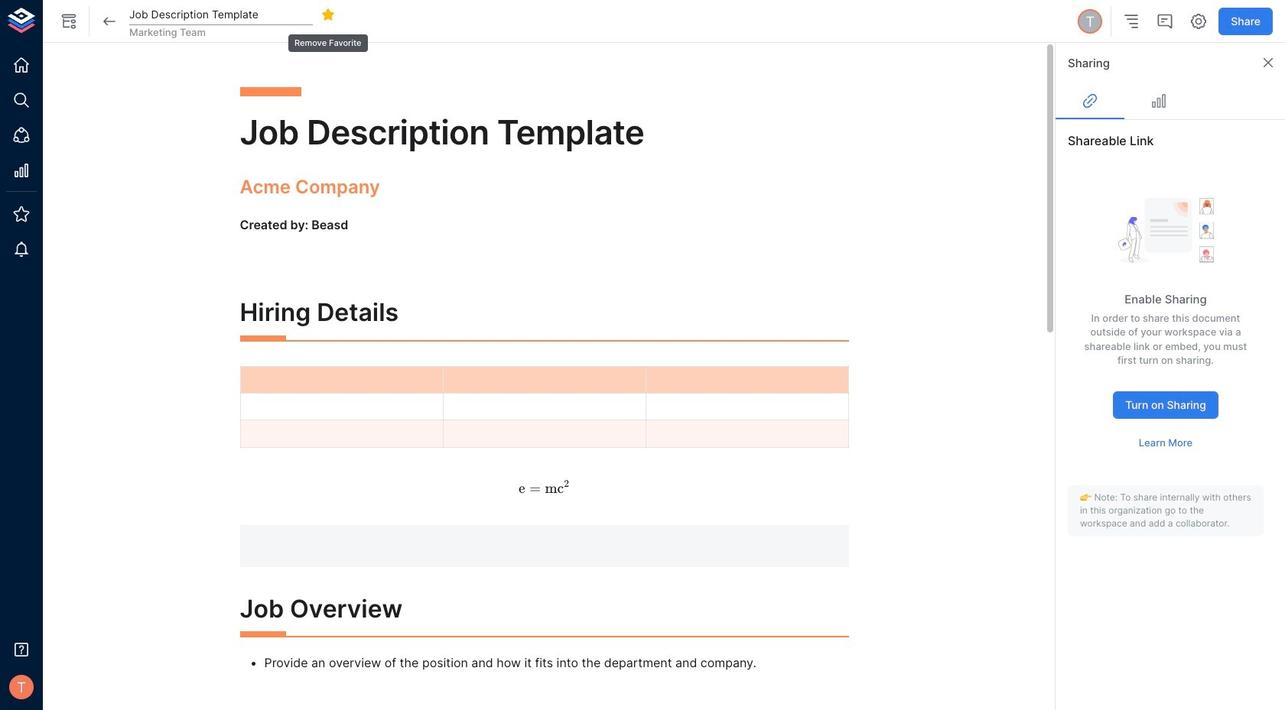 Task type: describe. For each thing, give the bounding box(es) containing it.
show wiki image
[[60, 12, 78, 31]]

settings image
[[1190, 12, 1208, 31]]

go back image
[[100, 12, 119, 31]]

remove favorite image
[[321, 8, 335, 21]]

comments image
[[1156, 12, 1175, 31]]



Task type: locate. For each thing, give the bounding box(es) containing it.
tooltip
[[287, 24, 369, 54]]

tab list
[[1056, 83, 1286, 119]]

table of contents image
[[1123, 12, 1141, 31]]

None text field
[[129, 3, 313, 26]]



Task type: vqa. For each thing, say whether or not it's contained in the screenshot.
'Table of Contents' image
yes



